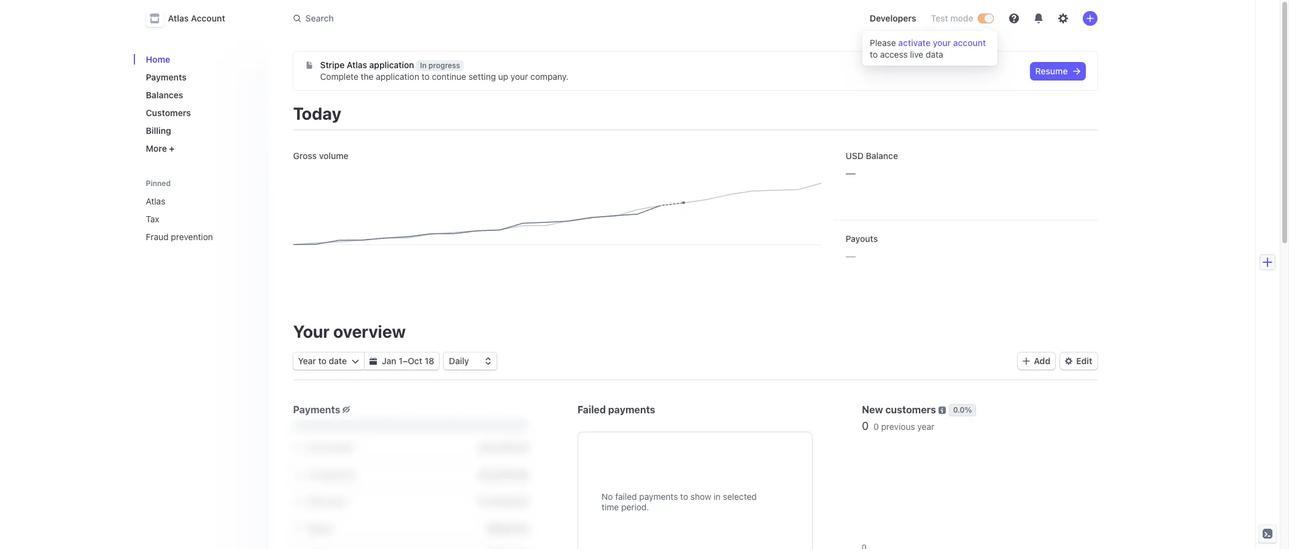 Task type: locate. For each thing, give the bounding box(es) containing it.
in
[[714, 491, 721, 502]]

resume link
[[1031, 63, 1086, 80]]

no failed payments to show in selected time period.
[[602, 491, 757, 512]]

please activate your account to access live data
[[872, 38, 985, 59]]

hidden image
[[343, 406, 350, 413]]

— inside payouts —
[[846, 249, 856, 263]]

payments right "failed"
[[609, 404, 656, 415]]

1 — from the top
[[846, 166, 856, 180]]

your inside please activate your account to access live data
[[933, 38, 951, 48]]

application right the on the left top of page
[[376, 71, 420, 82]]

0 horizontal spatial your
[[511, 71, 528, 82]]

row
[[293, 542, 529, 549]]

volume
[[319, 150, 349, 161]]

your
[[933, 38, 951, 48], [511, 71, 528, 82]]

1 horizontal spatial your
[[933, 38, 951, 48]]

payments
[[146, 72, 187, 82], [293, 404, 341, 415]]

continue
[[432, 71, 467, 82]]

year to date
[[298, 356, 347, 366]]

atlas for atlas account
[[168, 13, 189, 23]]

svg image for year to date
[[352, 358, 359, 365]]

selected
[[723, 491, 757, 502]]

$25,000.00
[[479, 442, 529, 452]]

to
[[872, 49, 880, 59], [422, 71, 430, 82], [318, 356, 327, 366], [681, 491, 689, 502]]

0 horizontal spatial atlas
[[146, 196, 166, 206]]

figure
[[293, 184, 822, 245], [293, 184, 822, 245]]

core navigation links element
[[141, 49, 259, 158]]

application up the on the left top of page
[[370, 60, 414, 70]]

1 horizontal spatial svg image
[[370, 358, 377, 365]]

edit button
[[1061, 353, 1098, 370]]

mode
[[951, 13, 974, 23]]

customers
[[886, 404, 937, 415]]

+
[[169, 143, 175, 154]]

billing
[[146, 125, 171, 136]]

your up data
[[933, 38, 951, 48]]

access
[[882, 49, 909, 59]]

0.0%
[[954, 405, 973, 415]]

to left the 'show'
[[681, 491, 689, 502]]

payments inside core navigation links element
[[146, 72, 187, 82]]

atlas for atlas link
[[146, 196, 166, 206]]

add
[[1035, 356, 1051, 366]]

toolbar containing add
[[1019, 353, 1098, 370]]

svg image inside year to date popup button
[[352, 358, 359, 365]]

atlas up the on the left top of page
[[347, 60, 367, 70]]

fraud
[[146, 232, 169, 242]]

0 vertical spatial your
[[933, 38, 951, 48]]

atlas left account on the left top of the page
[[168, 13, 189, 23]]

— down "payouts"
[[846, 249, 856, 263]]

svg image inside "resume" link
[[1073, 68, 1081, 75]]

2 vertical spatial atlas
[[146, 196, 166, 206]]

0 0 previous year
[[863, 420, 935, 432]]

no
[[602, 491, 613, 502]]

application
[[370, 60, 414, 70], [376, 71, 420, 82]]

date
[[329, 356, 347, 366]]

svg image left jan
[[370, 358, 377, 365]]

1 vertical spatial payments
[[293, 404, 341, 415]]

your right up
[[511, 71, 528, 82]]

1 horizontal spatial 0
[[874, 421, 879, 432]]

2 horizontal spatial svg image
[[1073, 68, 1081, 75]]

developers link
[[865, 9, 922, 28]]

help image
[[1010, 14, 1019, 23]]

customers link
[[141, 103, 259, 123]]

atlas inside button
[[168, 13, 189, 23]]

payments inside no failed payments to show in selected time period.
[[640, 491, 678, 502]]

0
[[863, 420, 869, 432], [874, 421, 879, 432]]

atlas link
[[141, 191, 259, 211]]

complete
[[320, 71, 359, 82]]

to inside please activate your account to access live data
[[872, 49, 880, 59]]

pinned navigation links element
[[141, 173, 261, 247]]

1 vertical spatial —
[[846, 249, 856, 263]]

account
[[953, 38, 985, 48]]

atlas inside pinned element
[[146, 196, 166, 206]]

payments up balances
[[146, 72, 187, 82]]

— down "usd"
[[846, 166, 856, 180]]

1 horizontal spatial atlas
[[168, 13, 189, 23]]

usd balance —
[[846, 150, 899, 180]]

atlas down pinned
[[146, 196, 166, 206]]

test mode
[[932, 13, 974, 23]]

settings image
[[1059, 14, 1069, 23]]

progress
[[429, 61, 460, 70]]

0 vertical spatial —
[[846, 166, 856, 180]]

$22,000.00
[[479, 469, 529, 479]]

to right year
[[318, 356, 327, 366]]

payments left the hidden icon
[[293, 404, 341, 415]]

0 horizontal spatial svg image
[[352, 358, 359, 365]]

—
[[846, 166, 856, 180], [846, 249, 856, 263]]

prevention
[[171, 232, 213, 242]]

fraud prevention
[[146, 232, 213, 242]]

to down in
[[422, 71, 430, 82]]

payouts
[[846, 233, 878, 244]]

billing link
[[141, 120, 259, 141]]

edit
[[1077, 356, 1093, 366]]

to down please
[[872, 49, 880, 59]]

1 vertical spatial payments
[[640, 491, 678, 502]]

2 — from the top
[[846, 249, 856, 263]]

atlas
[[168, 13, 189, 23], [347, 60, 367, 70], [146, 196, 166, 206]]

overview
[[333, 321, 406, 342]]

payments right 'failed'
[[640, 491, 678, 502]]

svg image
[[1073, 68, 1081, 75], [352, 358, 359, 365], [370, 358, 377, 365]]

2 horizontal spatial atlas
[[347, 60, 367, 70]]

0 vertical spatial atlas
[[168, 13, 189, 23]]

your inside stripe atlas application in progress complete the application to continue setting up your company.
[[511, 71, 528, 82]]

activate
[[900, 38, 931, 48]]

Search search field
[[286, 7, 632, 30]]

year
[[918, 421, 935, 432]]

payments
[[609, 404, 656, 415], [640, 491, 678, 502]]

0 horizontal spatial payments
[[146, 72, 187, 82]]

toolbar
[[1019, 353, 1098, 370]]

1 vertical spatial your
[[511, 71, 528, 82]]

svg image right resume
[[1073, 68, 1081, 75]]

failed
[[578, 404, 606, 415]]

0 vertical spatial payments
[[146, 72, 187, 82]]

1 vertical spatial atlas
[[347, 60, 367, 70]]

developers
[[870, 13, 917, 23]]

activate your account link
[[900, 38, 985, 48]]

svg image right the date
[[352, 358, 359, 365]]

1 vertical spatial application
[[376, 71, 420, 82]]



Task type: vqa. For each thing, say whether or not it's contained in the screenshot.
$22,000.00
yes



Task type: describe. For each thing, give the bounding box(es) containing it.
0 vertical spatial payments
[[609, 404, 656, 415]]

test
[[932, 13, 949, 23]]

stripe atlas application in progress complete the application to continue setting up your company.
[[320, 60, 569, 82]]

$5000.00
[[487, 523, 529, 533]]

0 horizontal spatial 0
[[863, 420, 869, 432]]

setting
[[469, 71, 496, 82]]

customers
[[146, 107, 191, 118]]

tax link
[[141, 209, 259, 229]]

usd
[[846, 150, 864, 161]]

gross
[[293, 150, 317, 161]]

year
[[298, 356, 316, 366]]

balances link
[[141, 85, 259, 105]]

failed
[[616, 491, 637, 502]]

search
[[306, 13, 334, 23]]

in
[[420, 61, 427, 70]]

tax
[[146, 214, 159, 224]]

show
[[691, 491, 712, 502]]

up
[[499, 71, 509, 82]]

atlas account
[[168, 13, 225, 23]]

0 vertical spatial application
[[370, 60, 414, 70]]

pinned element
[[141, 191, 259, 247]]

to inside popup button
[[318, 356, 327, 366]]

payouts —
[[846, 233, 878, 263]]

atlas account button
[[146, 10, 238, 27]]

jan
[[382, 356, 397, 366]]

info image
[[939, 407, 946, 414]]

home
[[146, 54, 170, 64]]

balances
[[146, 90, 183, 100]]

18
[[425, 356, 435, 366]]

stripe
[[320, 60, 345, 70]]

company.
[[531, 71, 569, 82]]

year to date button
[[293, 353, 364, 370]]

today
[[293, 103, 342, 123]]

svg image
[[306, 61, 313, 69]]

jan 1 – oct 18
[[382, 356, 435, 366]]

previous
[[882, 421, 916, 432]]

home link
[[141, 49, 259, 69]]

1 horizontal spatial payments
[[293, 404, 341, 415]]

live
[[911, 49, 924, 59]]

fraud prevention link
[[141, 227, 259, 247]]

please
[[872, 38, 897, 48]]

your
[[293, 321, 330, 342]]

data
[[926, 49, 944, 59]]

$15,000.00
[[479, 496, 529, 506]]

time period.
[[602, 502, 650, 512]]

new customers
[[863, 404, 937, 415]]

oct
[[408, 356, 423, 366]]

add button
[[1019, 353, 1056, 370]]

atlas inside stripe atlas application in progress complete the application to continue setting up your company.
[[347, 60, 367, 70]]

failed payments
[[578, 404, 656, 415]]

your overview
[[293, 321, 406, 342]]

svg image for resume
[[1073, 68, 1081, 75]]

pinned
[[146, 179, 171, 188]]

resume
[[1036, 66, 1069, 76]]

payments link
[[141, 67, 259, 87]]

1
[[399, 356, 403, 366]]

–
[[403, 356, 408, 366]]

gross volume
[[293, 150, 349, 161]]

more +
[[146, 143, 175, 154]]

Search text field
[[286, 7, 632, 30]]

payments grid
[[293, 434, 529, 549]]

to inside no failed payments to show in selected time period.
[[681, 491, 689, 502]]

more
[[146, 143, 167, 154]]

the
[[361, 71, 374, 82]]

new
[[863, 404, 884, 415]]

— inside usd balance —
[[846, 166, 856, 180]]

0 inside 0 0 previous year
[[874, 421, 879, 432]]

to inside stripe atlas application in progress complete the application to continue setting up your company.
[[422, 71, 430, 82]]

balance
[[866, 150, 899, 161]]

account
[[191, 13, 225, 23]]



